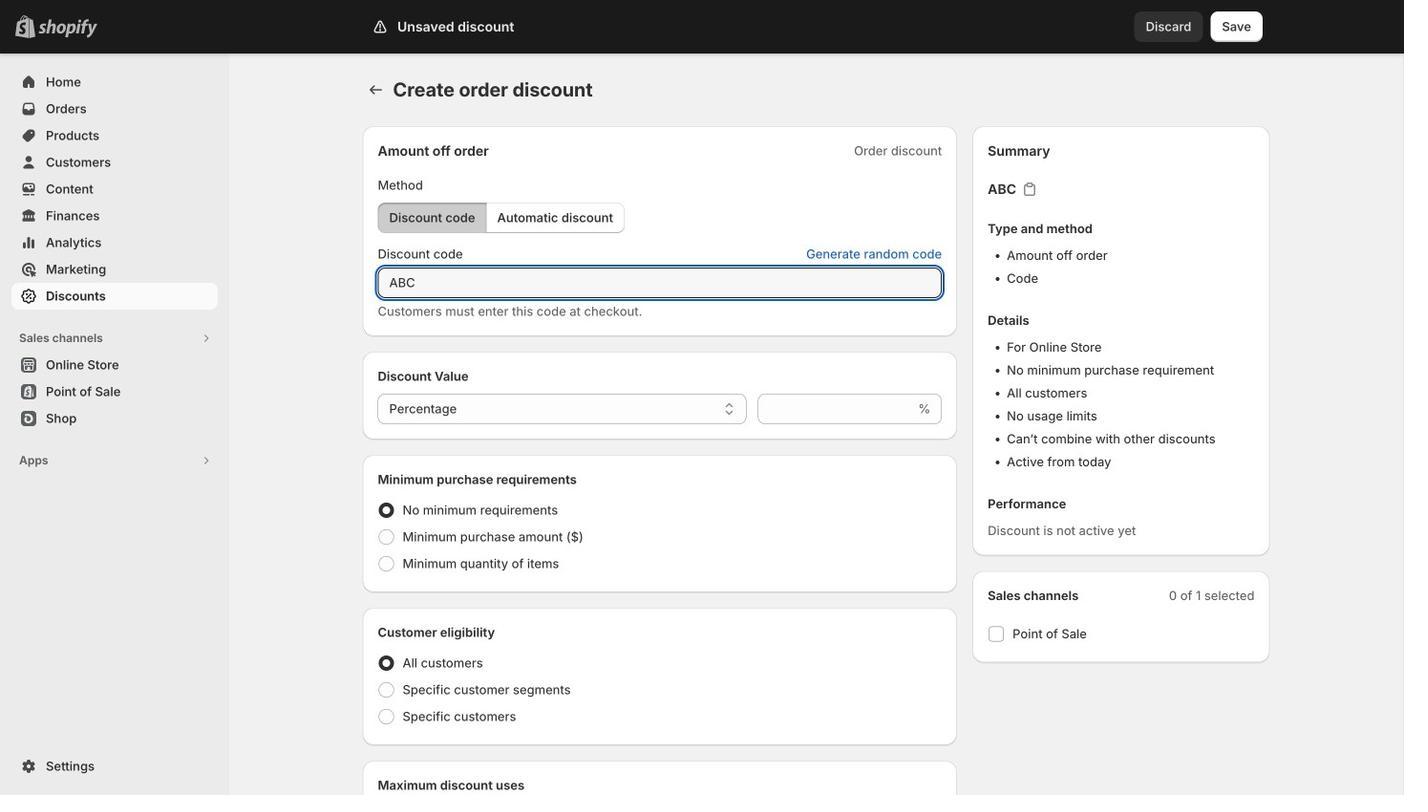 Task type: vqa. For each thing, say whether or not it's contained in the screenshot.
text box
yes



Task type: locate. For each thing, give the bounding box(es) containing it.
shopify image
[[38, 19, 97, 38]]

None text field
[[378, 268, 942, 298]]



